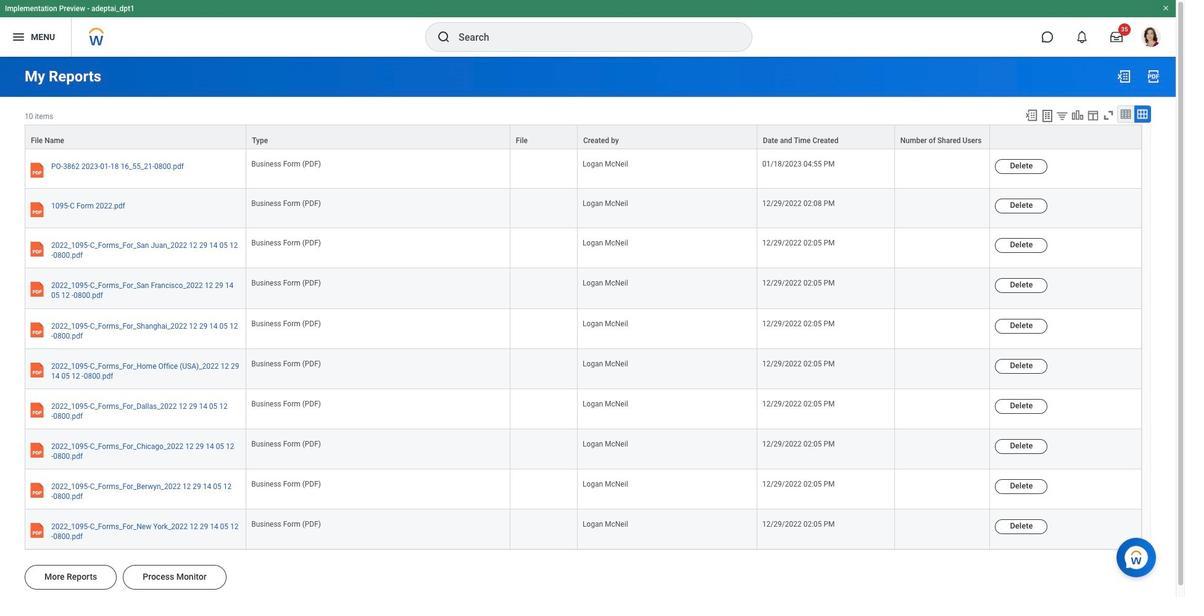 Task type: vqa. For each thing, say whether or not it's contained in the screenshot.
in
no



Task type: locate. For each thing, give the bounding box(es) containing it.
toolbar
[[1020, 106, 1152, 125]]

export to excel image left view printable version (pdf) icon at the right top of page
[[1117, 69, 1132, 84]]

cell
[[511, 150, 578, 189], [895, 150, 991, 189], [511, 189, 578, 229], [895, 189, 991, 229], [511, 229, 578, 269], [895, 229, 991, 269], [511, 269, 578, 309], [895, 269, 991, 309], [511, 309, 578, 349], [895, 309, 991, 349], [511, 349, 578, 390], [895, 349, 991, 390], [511, 390, 578, 430], [895, 390, 991, 430], [511, 430, 578, 470], [895, 430, 991, 470], [511, 470, 578, 510], [895, 470, 991, 510], [511, 510, 578, 551], [895, 510, 991, 551]]

select to filter grid data image
[[1056, 109, 1070, 122]]

1 row from the top
[[25, 125, 1143, 150]]

export to excel image left export to worksheets icon
[[1025, 109, 1039, 122]]

3 row from the top
[[25, 189, 1143, 229]]

9 business form (pdf) element from the top
[[252, 478, 321, 489]]

banner
[[0, 0, 1176, 57]]

0 horizontal spatial export to excel image
[[1025, 109, 1039, 122]]

8 business form (pdf) element from the top
[[252, 438, 321, 449]]

4 row from the top
[[25, 229, 1143, 269]]

view printable version (pdf) image
[[1147, 69, 1162, 84]]

row
[[25, 125, 1143, 150], [25, 150, 1143, 189], [25, 189, 1143, 229], [25, 229, 1143, 269], [25, 269, 1143, 309], [25, 309, 1143, 349], [25, 349, 1143, 390], [25, 390, 1143, 430], [25, 430, 1143, 470], [25, 470, 1143, 510], [25, 510, 1143, 551]]

export to worksheets image
[[1041, 109, 1055, 124]]

11 row from the top
[[25, 510, 1143, 551]]

export to excel image
[[1117, 69, 1132, 84], [1025, 109, 1039, 122]]

0 vertical spatial export to excel image
[[1117, 69, 1132, 84]]

close environment banner image
[[1163, 4, 1170, 12]]

1 vertical spatial export to excel image
[[1025, 109, 1039, 122]]

main content
[[0, 57, 1176, 598]]

7 row from the top
[[25, 349, 1143, 390]]

1 horizontal spatial export to excel image
[[1117, 69, 1132, 84]]

1 business form (pdf) element from the top
[[252, 158, 321, 169]]

table image
[[1120, 108, 1133, 120]]

click to view/edit grid preferences image
[[1087, 109, 1101, 122]]

expand table image
[[1137, 108, 1149, 120]]

business form (pdf) element
[[252, 158, 321, 169], [252, 197, 321, 208], [252, 237, 321, 248], [252, 277, 321, 288], [252, 317, 321, 328], [252, 357, 321, 369], [252, 398, 321, 409], [252, 438, 321, 449], [252, 478, 321, 489], [252, 518, 321, 529]]

profile logan mcneil image
[[1142, 27, 1162, 49]]

2 business form (pdf) element from the top
[[252, 197, 321, 208]]

export to excel image for export to worksheets icon
[[1025, 109, 1039, 122]]



Task type: describe. For each thing, give the bounding box(es) containing it.
6 business form (pdf) element from the top
[[252, 357, 321, 369]]

5 business form (pdf) element from the top
[[252, 317, 321, 328]]

inbox large image
[[1111, 31, 1123, 43]]

10 business form (pdf) element from the top
[[252, 518, 321, 529]]

8 row from the top
[[25, 390, 1143, 430]]

2 row from the top
[[25, 150, 1143, 189]]

export to excel image for view printable version (pdf) icon at the right top of page
[[1117, 69, 1132, 84]]

9 row from the top
[[25, 430, 1143, 470]]

fullscreen image
[[1102, 109, 1116, 122]]

search image
[[437, 30, 451, 44]]

6 row from the top
[[25, 309, 1143, 349]]

my reports - expand/collapse chart image
[[1071, 109, 1085, 122]]

5 row from the top
[[25, 269, 1143, 309]]

4 business form (pdf) element from the top
[[252, 277, 321, 288]]

7 business form (pdf) element from the top
[[252, 398, 321, 409]]

notifications large image
[[1076, 31, 1089, 43]]

3 business form (pdf) element from the top
[[252, 237, 321, 248]]

10 row from the top
[[25, 470, 1143, 510]]

justify image
[[11, 30, 26, 44]]



